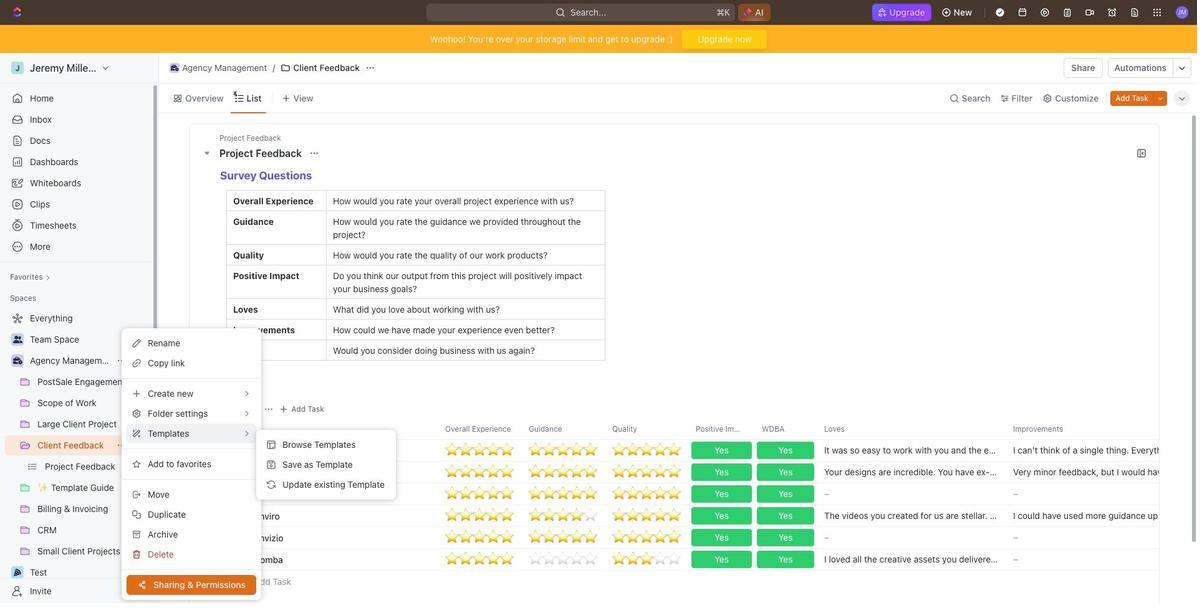 Task type: vqa. For each thing, say whether or not it's contained in the screenshot.
Show corresponding to Show less
no



Task type: locate. For each thing, give the bounding box(es) containing it.
0 vertical spatial business time image
[[171, 65, 179, 71]]

2 quality custom field. :3 .of. 5 element from the left
[[626, 553, 640, 567]]

business time image
[[171, 65, 179, 71], [13, 357, 22, 365]]

overall experience custom field. :5 .of. 5 element
[[445, 444, 459, 458], [459, 444, 473, 458], [473, 444, 487, 458], [487, 444, 500, 458], [500, 444, 514, 458], [445, 466, 459, 480], [459, 466, 473, 480], [473, 466, 487, 480], [487, 466, 500, 480], [500, 466, 514, 480], [445, 488, 459, 502], [459, 488, 473, 502], [473, 488, 487, 502], [487, 488, 500, 502], [500, 488, 514, 502], [445, 510, 459, 524], [459, 510, 473, 524], [473, 510, 487, 524], [487, 510, 500, 524], [500, 510, 514, 524], [445, 532, 459, 545], [459, 532, 473, 545], [473, 532, 487, 545], [487, 532, 500, 545], [500, 532, 514, 545], [445, 553, 459, 567], [459, 553, 473, 567], [473, 553, 487, 567], [487, 553, 500, 567], [500, 553, 514, 567]]

quality custom field. :5 .of. 5 element
[[613, 444, 626, 458], [626, 444, 640, 458], [640, 444, 654, 458], [654, 444, 667, 458], [667, 444, 681, 458], [613, 466, 626, 480], [626, 466, 640, 480], [640, 466, 654, 480], [654, 466, 667, 480], [667, 466, 681, 480], [613, 488, 626, 502], [626, 488, 640, 502], [640, 488, 654, 502], [654, 488, 667, 502], [667, 488, 681, 502], [613, 510, 626, 524], [626, 510, 640, 524], [640, 510, 654, 524], [654, 510, 667, 524], [667, 510, 681, 524], [613, 532, 626, 545], [626, 532, 640, 545], [640, 532, 654, 545], [654, 532, 667, 545], [667, 532, 681, 545]]

1 quality custom field. :3 .of. 5 element from the left
[[613, 553, 626, 567]]

1 vertical spatial business time image
[[13, 357, 22, 365]]

1 horizontal spatial business time image
[[171, 65, 179, 71]]

guidance custom field. :4 .of. 5 element
[[529, 510, 543, 524], [543, 510, 556, 524], [556, 510, 570, 524], [570, 510, 584, 524]]

business time image inside 'sidebar' navigation
[[13, 357, 22, 365]]

1 guidance custom field. :4 .of. 5 element from the left
[[529, 510, 543, 524]]

quality custom field. :3 .of. 5 element
[[613, 553, 626, 567], [626, 553, 640, 567], [640, 553, 654, 567]]

0 horizontal spatial business time image
[[13, 357, 22, 365]]

tree inside 'sidebar' navigation
[[5, 309, 147, 604]]

tree
[[5, 309, 147, 604]]

guidance custom field. :5 .of. 5 element
[[529, 444, 543, 458], [543, 444, 556, 458], [556, 444, 570, 458], [570, 444, 584, 458], [584, 444, 598, 458], [529, 466, 543, 480], [543, 466, 556, 480], [556, 466, 570, 480], [570, 466, 584, 480], [584, 466, 598, 480], [529, 488, 543, 502], [543, 488, 556, 502], [556, 488, 570, 502], [570, 488, 584, 502], [584, 488, 598, 502], [529, 532, 543, 545], [543, 532, 556, 545], [556, 532, 570, 545], [570, 532, 584, 545], [584, 532, 598, 545]]



Task type: describe. For each thing, give the bounding box(es) containing it.
sidebar navigation
[[0, 53, 159, 604]]

3 guidance custom field. :4 .of. 5 element from the left
[[556, 510, 570, 524]]

3 quality custom field. :3 .of. 5 element from the left
[[640, 553, 654, 567]]

4 guidance custom field. :4 .of. 5 element from the left
[[570, 510, 584, 524]]

2 guidance custom field. :4 .of. 5 element from the left
[[543, 510, 556, 524]]



